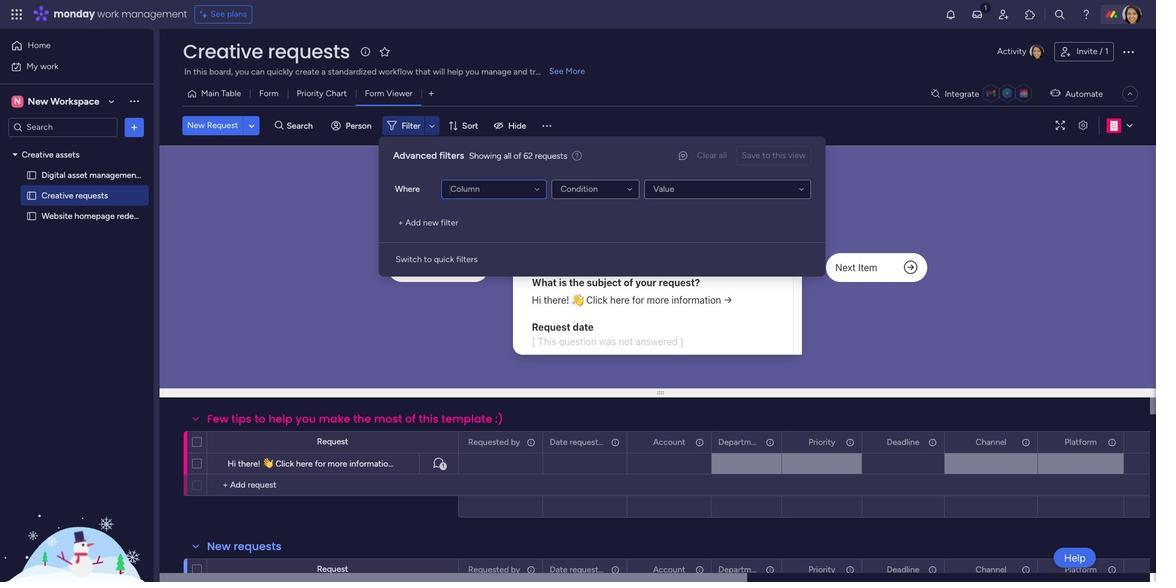 Task type: describe. For each thing, give the bounding box(es) containing it.
invite / 1 button
[[1054, 42, 1114, 61]]

few
[[207, 412, 229, 427]]

activity
[[997, 46, 1027, 57]]

add
[[405, 218, 421, 228]]

main table
[[201, 89, 241, 99]]

list box containing creative assets
[[0, 142, 166, 389]]

public board image
[[26, 210, 37, 222]]

you
[[296, 412, 316, 427]]

2 vertical spatial creative
[[42, 191, 73, 201]]

save
[[742, 151, 760, 161]]

monday work management
[[54, 7, 187, 21]]

assets
[[56, 150, 79, 160]]

activity button
[[993, 42, 1050, 61]]

(dam)
[[141, 170, 166, 180]]

2 platform from the top
[[1065, 565, 1097, 575]]

save to this view button
[[737, 146, 811, 166]]

asset
[[68, 170, 88, 180]]

clear all
[[697, 151, 727, 161]]

2 deadline field from the top
[[884, 564, 923, 577]]

column information image for second channel field
[[1021, 566, 1031, 575]]

1 department field from the top
[[715, 436, 764, 450]]

view
[[788, 151, 806, 161]]

clear
[[697, 151, 717, 161]]

1 deadline field from the top
[[884, 436, 923, 450]]

see plans button
[[194, 5, 252, 23]]

this inside "save to this view" button
[[772, 151, 786, 161]]

advanced filters showing all of 62 requests
[[393, 150, 567, 161]]

website
[[42, 211, 72, 221]]

1 platform from the top
[[1065, 438, 1097, 448]]

2 priority field from the top
[[806, 564, 839, 577]]

to inside field
[[255, 412, 266, 427]]

n
[[14, 96, 21, 106]]

help
[[1064, 553, 1086, 565]]

add to favorites image
[[379, 45, 391, 58]]

1 inside button
[[442, 463, 445, 470]]

1 date from the top
[[550, 438, 568, 448]]

settings image
[[1074, 121, 1093, 130]]

new
[[423, 218, 439, 228]]

where
[[395, 184, 420, 195]]

column information image for 2nd priority field
[[846, 566, 855, 575]]

help image
[[1080, 8, 1092, 20]]

menu image
[[541, 120, 553, 132]]

2 department field from the top
[[715, 564, 764, 577]]

requested for first date requested field from the bottom
[[570, 565, 608, 575]]

hi
[[228, 459, 236, 470]]

see plans
[[211, 9, 247, 19]]

:)
[[495, 412, 503, 427]]

autopilot image
[[1051, 86, 1061, 101]]

website homepage redesign
[[42, 211, 149, 221]]

v2 search image
[[275, 119, 284, 133]]

2 account field from the top
[[650, 564, 689, 577]]

invite
[[1077, 46, 1098, 57]]

1 priority field from the top
[[806, 436, 839, 450]]

hide
[[508, 121, 526, 131]]

table
[[221, 89, 241, 99]]

new for new requests
[[207, 540, 231, 555]]

my
[[26, 61, 38, 71]]

+ add new filter
[[398, 218, 458, 228]]

more
[[566, 66, 585, 76]]

click
[[275, 459, 294, 470]]

lottie animation image
[[0, 461, 154, 583]]

integrate
[[945, 89, 979, 99]]

add view image
[[429, 89, 434, 98]]

my work
[[26, 61, 58, 71]]

2 deadline from the top
[[887, 565, 920, 575]]

1 department from the top
[[718, 438, 764, 448]]

switch to quick filters
[[396, 255, 478, 265]]

1 deadline from the top
[[887, 438, 920, 448]]

chart
[[326, 89, 347, 99]]

person
[[346, 121, 372, 131]]

request for requests
[[317, 565, 348, 575]]

here
[[296, 459, 313, 470]]

main table button
[[182, 84, 250, 104]]

management for work
[[121, 7, 187, 21]]

dapulse drag 2 image
[[654, 392, 664, 395]]

see for see more
[[549, 66, 564, 76]]

switch
[[396, 255, 422, 265]]

all inside button
[[719, 151, 727, 161]]

new request
[[187, 120, 238, 131]]

automate
[[1066, 89, 1103, 99]]

column
[[450, 184, 480, 195]]

show board description image
[[358, 46, 373, 58]]

help button
[[1054, 549, 1096, 568]]

monday
[[54, 7, 95, 21]]

+ add new filter button
[[393, 214, 463, 233]]

requested for 1st requested by field from the top
[[468, 438, 509, 448]]

sort
[[462, 121, 478, 131]]

1 platform field from the top
[[1062, 436, 1100, 450]]

hide button
[[489, 116, 533, 135]]

0 vertical spatial creative requests
[[183, 38, 350, 65]]

arrow down image
[[425, 119, 439, 133]]

public board image for creative requests
[[26, 190, 37, 201]]

switch to quick filters button
[[391, 251, 483, 270]]

new requests
[[207, 540, 282, 555]]

priority chart button
[[288, 84, 356, 104]]

open full screen image
[[1051, 121, 1070, 130]]

main
[[201, 89, 219, 99]]

form for form
[[259, 89, 279, 99]]

condition
[[561, 184, 598, 195]]

1 requested by field from the top
[[465, 436, 523, 450]]

angle down image
[[249, 121, 255, 130]]

collapse board header image
[[1126, 89, 1135, 99]]

priority chart
[[297, 89, 347, 99]]

column information image for 2nd requested by field from the top
[[526, 566, 536, 575]]

most
[[374, 412, 402, 427]]

requests inside advanced filters showing all of 62 requests
[[535, 151, 567, 161]]

Few tips to help you make the most of this template :) field
[[204, 412, 506, 428]]

value
[[653, 184, 674, 195]]

notifications image
[[945, 8, 957, 20]]

request for tips
[[317, 437, 348, 447]]

0 vertical spatial creative
[[183, 38, 263, 65]]

new workspace
[[28, 95, 99, 107]]

search everything image
[[1054, 8, 1066, 20]]

james peterson image
[[1123, 5, 1142, 24]]

Search field
[[284, 117, 320, 134]]

dapulse integrations image
[[931, 89, 940, 98]]

2 date requested field from the top
[[547, 564, 608, 577]]

creative assets
[[22, 150, 79, 160]]

home
[[28, 40, 51, 51]]

advanced
[[393, 150, 437, 161]]

select product image
[[11, 8, 23, 20]]

2 platform field from the top
[[1062, 564, 1100, 577]]

account for 1st account "field" from the top of the page
[[653, 438, 685, 448]]

see more link
[[548, 66, 586, 78]]

see for see plans
[[211, 9, 225, 19]]

→
[[395, 459, 404, 470]]



Task type: vqa. For each thing, say whether or not it's contained in the screenshot.
2nd Done
no



Task type: locate. For each thing, give the bounding box(es) containing it.
1 vertical spatial management
[[90, 170, 139, 180]]

2 department from the top
[[718, 565, 764, 575]]

0 vertical spatial filters
[[439, 150, 464, 161]]

0 vertical spatial request
[[207, 120, 238, 131]]

1 public board image from the top
[[26, 170, 37, 181]]

requested
[[468, 438, 509, 448], [468, 565, 509, 575]]

1 inside "button"
[[1105, 46, 1109, 57]]

1 vertical spatial to
[[424, 255, 432, 265]]

1 vertical spatial 1
[[442, 463, 445, 470]]

1 vertical spatial requested by field
[[465, 564, 523, 577]]

there!
[[238, 459, 260, 470]]

requests
[[268, 38, 350, 65], [535, 151, 567, 161], [75, 191, 108, 201], [234, 540, 282, 555]]

1 horizontal spatial see
[[549, 66, 564, 76]]

1 vertical spatial channel field
[[973, 564, 1010, 577]]

filters
[[439, 150, 464, 161], [456, 255, 478, 265]]

new inside button
[[187, 120, 205, 131]]

1 horizontal spatial this
[[772, 151, 786, 161]]

1 requested from the top
[[468, 438, 509, 448]]

column information image for 2nd date requested field from the bottom of the page
[[611, 438, 620, 448]]

new inside workspace selection element
[[28, 95, 48, 107]]

2 by from the top
[[511, 565, 520, 575]]

work for my
[[40, 61, 58, 71]]

to
[[762, 151, 770, 161], [424, 255, 432, 265], [255, 412, 266, 427]]

by
[[511, 438, 520, 448], [511, 565, 520, 575]]

form down see more button in the top of the page
[[365, 89, 384, 99]]

0 vertical spatial of
[[514, 151, 522, 161]]

2 vertical spatial new
[[207, 540, 231, 555]]

new
[[28, 95, 48, 107], [187, 120, 205, 131], [207, 540, 231, 555]]

to left quick
[[424, 255, 432, 265]]

public board image left the digital
[[26, 170, 37, 181]]

0 vertical spatial requested by
[[468, 438, 520, 448]]

1 vertical spatial channel
[[976, 565, 1007, 575]]

Requested by field
[[465, 436, 523, 450], [465, 564, 523, 577]]

v2 user feedback image
[[679, 150, 687, 162]]

/
[[1100, 46, 1103, 57]]

date
[[550, 438, 568, 448], [550, 565, 568, 575]]

0 horizontal spatial see
[[211, 9, 225, 19]]

see
[[211, 9, 225, 19], [549, 66, 564, 76]]

1 vertical spatial date
[[550, 565, 568, 575]]

👋
[[263, 459, 273, 470]]

1 vertical spatial requested by
[[468, 565, 520, 575]]

0 horizontal spatial to
[[255, 412, 266, 427]]

department
[[718, 438, 764, 448], [718, 565, 764, 575]]

hi there!   👋  click here for more information  →
[[228, 459, 404, 470]]

2 all from the left
[[504, 151, 512, 161]]

1 requested by from the top
[[468, 438, 520, 448]]

see more button
[[182, 65, 587, 79]]

new inside field
[[207, 540, 231, 555]]

plans
[[227, 9, 247, 19]]

Priority field
[[806, 436, 839, 450], [806, 564, 839, 577]]

0 horizontal spatial new
[[28, 95, 48, 107]]

Platform field
[[1062, 436, 1100, 450], [1062, 564, 1100, 577]]

channel for 2nd channel field from the bottom of the page
[[976, 438, 1007, 448]]

creative right caret down image
[[22, 150, 54, 160]]

list box
[[0, 142, 166, 389]]

workspace
[[50, 95, 99, 107]]

1 vertical spatial this
[[419, 412, 439, 427]]

1 vertical spatial requested
[[468, 565, 509, 575]]

the
[[353, 412, 371, 427]]

2 vertical spatial priority
[[809, 565, 836, 575]]

workspace selection element
[[11, 94, 101, 109]]

by for 2nd requested by field from the top
[[511, 565, 520, 575]]

0 vertical spatial deadline field
[[884, 436, 923, 450]]

0 vertical spatial 1
[[1105, 46, 1109, 57]]

1 horizontal spatial work
[[97, 7, 119, 21]]

1 vertical spatial date requested field
[[547, 564, 608, 577]]

channel for second channel field
[[976, 565, 1007, 575]]

0 horizontal spatial this
[[419, 412, 439, 427]]

option
[[0, 144, 154, 146]]

to for save
[[762, 151, 770, 161]]

see more
[[549, 66, 585, 76]]

to right tips
[[255, 412, 266, 427]]

learn more image
[[572, 151, 582, 162]]

new for new workspace
[[28, 95, 48, 107]]

inbox image
[[971, 8, 983, 20]]

filters down sort popup button on the top left
[[439, 150, 464, 161]]

2 vertical spatial request
[[317, 565, 348, 575]]

of
[[514, 151, 522, 161], [405, 412, 416, 427]]

priority
[[297, 89, 324, 99], [809, 438, 836, 448], [809, 565, 836, 575]]

1 vertical spatial creative requests
[[42, 191, 108, 201]]

1 vertical spatial request
[[317, 437, 348, 447]]

creative up website
[[42, 191, 73, 201]]

options image
[[1121, 45, 1136, 59], [128, 121, 140, 133], [526, 433, 534, 453], [610, 433, 618, 453], [845, 433, 853, 453], [927, 433, 936, 453], [1107, 433, 1115, 453], [610, 560, 618, 581], [927, 560, 936, 581], [1021, 560, 1029, 581], [1107, 560, 1115, 581]]

1 horizontal spatial of
[[514, 151, 522, 161]]

1 vertical spatial date requested
[[550, 565, 608, 575]]

0 vertical spatial to
[[762, 151, 770, 161]]

creative requests up form button
[[183, 38, 350, 65]]

of inside field
[[405, 412, 416, 427]]

sort button
[[443, 116, 486, 135]]

my work button
[[7, 57, 129, 76]]

1 horizontal spatial 1
[[1105, 46, 1109, 57]]

0 vertical spatial requested
[[570, 438, 608, 448]]

1 vertical spatial department field
[[715, 564, 764, 577]]

invite / 1
[[1077, 46, 1109, 57]]

options image
[[765, 433, 773, 453], [1021, 433, 1029, 453], [694, 433, 703, 453], [526, 560, 534, 581], [765, 560, 773, 581], [845, 560, 853, 581], [694, 561, 703, 581]]

1 vertical spatial new
[[187, 120, 205, 131]]

1 channel from the top
[[976, 438, 1007, 448]]

0 vertical spatial account
[[653, 438, 685, 448]]

New requests field
[[204, 540, 285, 555]]

1 vertical spatial requested
[[570, 565, 608, 575]]

requested by for 1st requested by field from the top
[[468, 438, 520, 448]]

see left "more"
[[549, 66, 564, 76]]

1 account from the top
[[653, 438, 685, 448]]

2 vertical spatial to
[[255, 412, 266, 427]]

management for asset
[[90, 170, 139, 180]]

+
[[398, 218, 403, 228]]

requested
[[570, 438, 608, 448], [570, 565, 608, 575]]

1 horizontal spatial all
[[719, 151, 727, 161]]

creative requests
[[183, 38, 350, 65], [42, 191, 108, 201]]

invite members image
[[998, 8, 1010, 20]]

0 vertical spatial new
[[28, 95, 48, 107]]

1 requested from the top
[[570, 438, 608, 448]]

public board image
[[26, 170, 37, 181], [26, 190, 37, 201]]

form for form viewer
[[365, 89, 384, 99]]

1 right /
[[1105, 46, 1109, 57]]

workspace options image
[[128, 95, 140, 107]]

work right my
[[40, 61, 58, 71]]

0 vertical spatial date requested field
[[547, 436, 608, 450]]

1 by from the top
[[511, 438, 520, 448]]

save to this view
[[742, 151, 806, 161]]

priority for second priority field from the bottom
[[809, 438, 836, 448]]

1 channel field from the top
[[973, 436, 1010, 450]]

1 vertical spatial account field
[[650, 564, 689, 577]]

Department field
[[715, 436, 764, 450], [715, 564, 764, 577]]

1 vertical spatial work
[[40, 61, 58, 71]]

Search in workspace field
[[25, 120, 101, 134]]

1 vertical spatial deadline
[[887, 565, 920, 575]]

0 vertical spatial management
[[121, 7, 187, 21]]

see left plans
[[211, 9, 225, 19]]

column information image
[[526, 438, 536, 448], [695, 438, 705, 448], [928, 438, 938, 448], [1021, 438, 1031, 448], [765, 566, 775, 575], [928, 566, 938, 575], [1107, 566, 1117, 575]]

0 vertical spatial deadline
[[887, 438, 920, 448]]

form inside button
[[365, 89, 384, 99]]

creative down 'see plans' button at the top left
[[183, 38, 263, 65]]

form inside button
[[259, 89, 279, 99]]

Channel field
[[973, 436, 1010, 450], [973, 564, 1010, 577]]

1 image
[[980, 1, 991, 14]]

requests inside field
[[234, 540, 282, 555]]

1 horizontal spatial creative requests
[[183, 38, 350, 65]]

2 form from the left
[[365, 89, 384, 99]]

work for monday
[[97, 7, 119, 21]]

1 form from the left
[[259, 89, 279, 99]]

1 vertical spatial priority field
[[806, 564, 839, 577]]

0 vertical spatial this
[[772, 151, 786, 161]]

1 vertical spatial priority
[[809, 438, 836, 448]]

workspace image
[[11, 95, 23, 108]]

account
[[653, 438, 685, 448], [653, 565, 685, 575]]

work inside button
[[40, 61, 58, 71]]

this inside few tips to help you make the most of this template :) field
[[419, 412, 439, 427]]

homepage
[[75, 211, 115, 221]]

1 horizontal spatial form
[[365, 89, 384, 99]]

0 horizontal spatial of
[[405, 412, 416, 427]]

2 horizontal spatial new
[[207, 540, 231, 555]]

1 date requested from the top
[[550, 438, 608, 448]]

1 vertical spatial filters
[[456, 255, 478, 265]]

filters right quick
[[456, 255, 478, 265]]

all inside advanced filters showing all of 62 requests
[[504, 151, 512, 161]]

quick
[[434, 255, 454, 265]]

request inside button
[[207, 120, 238, 131]]

0 vertical spatial requested
[[468, 438, 509, 448]]

few tips to help you make the most of this template :)
[[207, 412, 503, 427]]

by for 1st requested by field from the top
[[511, 438, 520, 448]]

public board image for digital asset management (dam)
[[26, 170, 37, 181]]

all right the clear
[[719, 151, 727, 161]]

0 vertical spatial priority
[[297, 89, 324, 99]]

form viewer
[[365, 89, 413, 99]]

+ Add request text field
[[213, 479, 453, 493]]

requested by
[[468, 438, 520, 448], [468, 565, 520, 575]]

of right most
[[405, 412, 416, 427]]

of left the 62
[[514, 151, 522, 161]]

to right save at the top right of page
[[762, 151, 770, 161]]

form viewer button
[[356, 84, 422, 104]]

1 horizontal spatial to
[[424, 255, 432, 265]]

digital asset management (dam)
[[42, 170, 166, 180]]

digital
[[42, 170, 66, 180]]

1 horizontal spatial new
[[187, 120, 205, 131]]

home button
[[7, 36, 129, 55]]

1 all from the left
[[719, 151, 727, 161]]

Date requested field
[[547, 436, 608, 450], [547, 564, 608, 577]]

lottie animation element
[[0, 461, 154, 583]]

2 channel field from the top
[[973, 564, 1010, 577]]

1 button
[[419, 453, 458, 475]]

0 horizontal spatial creative requests
[[42, 191, 108, 201]]

0 horizontal spatial form
[[259, 89, 279, 99]]

0 vertical spatial department field
[[715, 436, 764, 450]]

Account field
[[650, 436, 689, 450], [650, 564, 689, 577]]

filter button
[[382, 116, 439, 135]]

priority inside button
[[297, 89, 324, 99]]

0 vertical spatial platform field
[[1062, 436, 1100, 450]]

filters inside button
[[456, 255, 478, 265]]

requested for 2nd requested by field from the top
[[468, 565, 509, 575]]

make
[[319, 412, 350, 427]]

filter
[[402, 121, 421, 131]]

0 vertical spatial channel field
[[973, 436, 1010, 450]]

Deadline field
[[884, 436, 923, 450], [884, 564, 923, 577]]

viewer
[[386, 89, 413, 99]]

0 vertical spatial work
[[97, 7, 119, 21]]

2 requested by field from the top
[[465, 564, 523, 577]]

Creative requests field
[[180, 38, 353, 65]]

0 vertical spatial account field
[[650, 436, 689, 450]]

0 horizontal spatial 1
[[442, 463, 445, 470]]

0 vertical spatial requested by field
[[465, 436, 523, 450]]

0 horizontal spatial all
[[504, 151, 512, 161]]

this
[[772, 151, 786, 161], [419, 412, 439, 427]]

1 vertical spatial creative
[[22, 150, 54, 160]]

new for new request
[[187, 120, 205, 131]]

1 vertical spatial platform
[[1065, 565, 1097, 575]]

0 vertical spatial priority field
[[806, 436, 839, 450]]

1 vertical spatial public board image
[[26, 190, 37, 201]]

2 date requested from the top
[[550, 565, 608, 575]]

apps image
[[1024, 8, 1036, 20]]

help
[[269, 412, 293, 427]]

1 date requested field from the top
[[547, 436, 608, 450]]

channel
[[976, 438, 1007, 448], [976, 565, 1007, 575]]

management
[[121, 7, 187, 21], [90, 170, 139, 180]]

62
[[524, 151, 533, 161]]

0 vertical spatial channel
[[976, 438, 1007, 448]]

clear all button
[[692, 146, 732, 166]]

priority for 2nd priority field
[[809, 565, 836, 575]]

caret down image
[[13, 151, 17, 159]]

form up the v2 search image
[[259, 89, 279, 99]]

showing
[[469, 151, 502, 161]]

to for switch
[[424, 255, 432, 265]]

0 vertical spatial see
[[211, 9, 225, 19]]

2 horizontal spatial to
[[762, 151, 770, 161]]

of inside advanced filters showing all of 62 requests
[[514, 151, 522, 161]]

this left view
[[772, 151, 786, 161]]

date requested
[[550, 438, 608, 448], [550, 565, 608, 575]]

2 requested from the top
[[570, 565, 608, 575]]

0 vertical spatial date
[[550, 438, 568, 448]]

filter
[[441, 218, 458, 228]]

requested for 2nd date requested field from the bottom of the page
[[570, 438, 608, 448]]

form
[[259, 89, 279, 99], [365, 89, 384, 99]]

request
[[207, 120, 238, 131], [317, 437, 348, 447], [317, 565, 348, 575]]

column information image for first date requested field from the bottom
[[611, 566, 620, 575]]

1 vertical spatial department
[[718, 565, 764, 575]]

tips
[[231, 412, 252, 427]]

0 vertical spatial date requested
[[550, 438, 608, 448]]

1 vertical spatial account
[[653, 565, 685, 575]]

1 vertical spatial of
[[405, 412, 416, 427]]

1 right →
[[442, 463, 445, 470]]

work right monday
[[97, 7, 119, 21]]

0 horizontal spatial work
[[40, 61, 58, 71]]

0 vertical spatial platform
[[1065, 438, 1097, 448]]

public board image up public board icon at left top
[[26, 190, 37, 201]]

1 account field from the top
[[650, 436, 689, 450]]

column information image for second priority field from the bottom
[[846, 438, 855, 448]]

1 vertical spatial platform field
[[1062, 564, 1100, 577]]

0 vertical spatial public board image
[[26, 170, 37, 181]]

for
[[315, 459, 326, 470]]

0 vertical spatial by
[[511, 438, 520, 448]]

column information image for second account "field"
[[695, 566, 705, 575]]

creative requests down asset
[[42, 191, 108, 201]]

account for second account "field"
[[653, 565, 685, 575]]

all left the 62
[[504, 151, 512, 161]]

2 date from the top
[[550, 565, 568, 575]]

0 vertical spatial department
[[718, 438, 764, 448]]

1 vertical spatial deadline field
[[884, 564, 923, 577]]

2 requested from the top
[[468, 565, 509, 575]]

template
[[442, 412, 492, 427]]

1 vertical spatial see
[[549, 66, 564, 76]]

2 account from the top
[[653, 565, 685, 575]]

all
[[719, 151, 727, 161], [504, 151, 512, 161]]

1 vertical spatial by
[[511, 565, 520, 575]]

platform
[[1065, 438, 1097, 448], [1065, 565, 1097, 575]]

column information image
[[611, 438, 620, 448], [765, 438, 775, 448], [846, 438, 855, 448], [1107, 438, 1117, 448], [526, 566, 536, 575], [611, 566, 620, 575], [695, 566, 705, 575], [846, 566, 855, 575], [1021, 566, 1031, 575]]

requested by for 2nd requested by field from the top
[[468, 565, 520, 575]]

more
[[328, 459, 347, 470]]

redesign
[[117, 211, 149, 221]]

information
[[349, 459, 393, 470]]

2 channel from the top
[[976, 565, 1007, 575]]

this left 'template'
[[419, 412, 439, 427]]

person button
[[327, 116, 379, 135]]

2 requested by from the top
[[468, 565, 520, 575]]

2 public board image from the top
[[26, 190, 37, 201]]

new request button
[[182, 116, 243, 135]]



